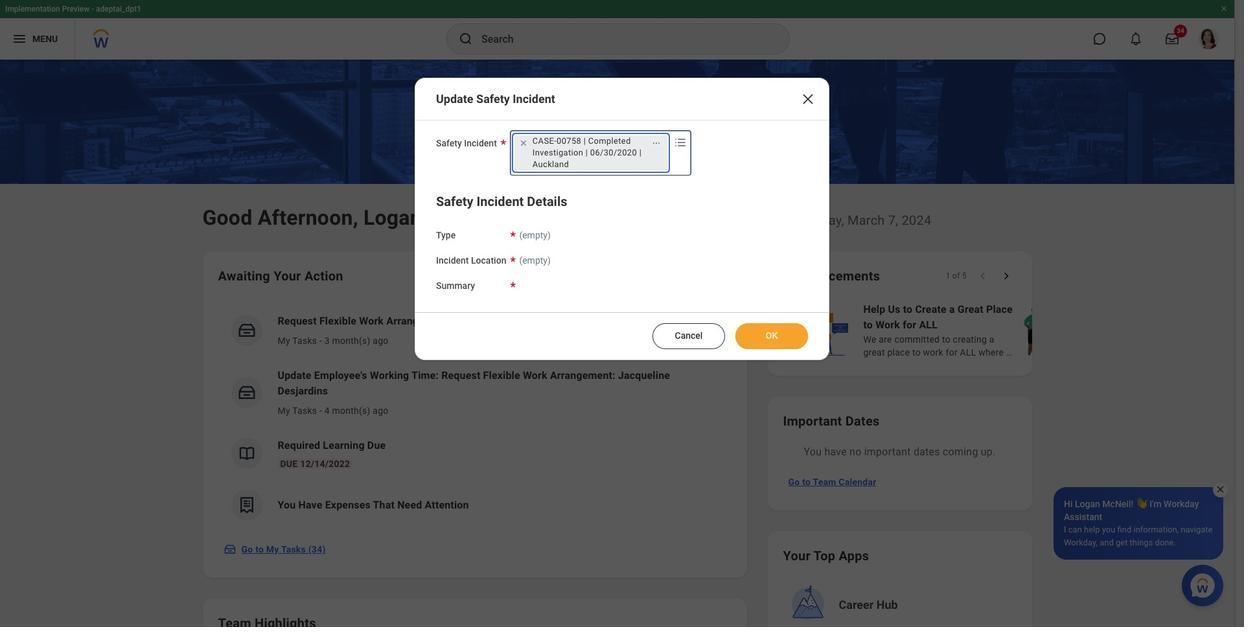 Task type: locate. For each thing, give the bounding box(es) containing it.
implementation preview -   adeptai_dpt1
[[5, 5, 141, 14]]

request
[[278, 315, 317, 327], [441, 369, 481, 382]]

1 horizontal spatial go
[[788, 477, 800, 487]]

(empty) right location
[[519, 255, 551, 266]]

you
[[804, 446, 822, 458], [278, 499, 296, 511]]

1 vertical spatial update
[[278, 369, 311, 382]]

go inside 'button'
[[241, 544, 253, 555]]

to up we
[[864, 319, 873, 331]]

2 (empty) from the top
[[519, 255, 551, 266]]

1 vertical spatial ago
[[373, 406, 388, 416]]

1 vertical spatial (empty)
[[519, 255, 551, 266]]

create
[[915, 303, 947, 316]]

1 vertical spatial flexible
[[483, 369, 520, 382]]

logan left type
[[364, 205, 422, 230]]

3
[[324, 336, 330, 346]]

chevron right small image
[[1000, 270, 1013, 283]]

my for my tasks - 3 month(s) ago
[[278, 336, 290, 346]]

inbox image down the awaiting
[[237, 321, 256, 340]]

for up committed at the right of the page
[[903, 319, 917, 331]]

for right work
[[946, 347, 958, 358]]

1 month(s) from the top
[[332, 336, 370, 346]]

committed
[[895, 334, 940, 345]]

you
[[1102, 525, 1116, 535]]

logan inside hi logan mcneil! 👋 i'm workday assistant i can help you find information, navigate workday, and get things done.
[[1075, 499, 1100, 509]]

0 vertical spatial desjardins
[[509, 315, 559, 327]]

a left great
[[949, 303, 955, 316]]

tasks
[[292, 336, 317, 346], [292, 406, 317, 416], [281, 544, 306, 555]]

safety down update safety incident on the left top of the page
[[436, 138, 462, 148]]

1 horizontal spatial request
[[441, 369, 481, 382]]

1 vertical spatial jacqueline
[[618, 369, 670, 382]]

2 vertical spatial my
[[266, 544, 279, 555]]

0 horizontal spatial desjardins
[[278, 385, 328, 397]]

1 (empty) from the top
[[519, 230, 551, 240]]

go inside button
[[788, 477, 800, 487]]

update inside update employee's working time: request flexible work arrangement: jacqueline desjardins
[[278, 369, 311, 382]]

for
[[903, 319, 917, 331], [946, 347, 958, 358]]

1 vertical spatial inbox image
[[237, 383, 256, 402]]

update up the safety incident
[[436, 92, 473, 106]]

1 vertical spatial desjardins
[[278, 385, 328, 397]]

incident up summary
[[436, 255, 469, 266]]

ok
[[766, 331, 778, 341]]

incident left 'details'
[[477, 194, 524, 209]]

announcements list
[[778, 301, 1244, 360]]

1 horizontal spatial update
[[436, 92, 473, 106]]

tasks left (34)
[[281, 544, 306, 555]]

done.
[[1155, 538, 1176, 548]]

hi
[[1064, 499, 1073, 509]]

jacqueline down summary
[[454, 315, 506, 327]]

all down 'creating'
[[960, 347, 976, 358]]

- for adeptai_dpt1
[[91, 5, 94, 14]]

get
[[1116, 538, 1128, 548]]

us
[[888, 303, 901, 316]]

my up the required
[[278, 406, 290, 416]]

1 vertical spatial go
[[241, 544, 253, 555]]

work
[[359, 315, 384, 327], [876, 319, 900, 331], [523, 369, 547, 382]]

1 vertical spatial you
[[278, 499, 296, 511]]

1 horizontal spatial desjardins
[[509, 315, 559, 327]]

implementation
[[5, 5, 60, 14]]

and
[[1100, 538, 1114, 548]]

- left the 3
[[319, 336, 322, 346]]

0 horizontal spatial logan
[[364, 205, 422, 230]]

to
[[903, 303, 913, 316], [864, 319, 873, 331], [942, 334, 951, 345], [912, 347, 921, 358], [802, 477, 811, 487], [255, 544, 264, 555]]

0 horizontal spatial flexible
[[319, 315, 357, 327]]

request up my tasks - 3 month(s) ago
[[278, 315, 317, 327]]

0 vertical spatial inbox image
[[237, 321, 256, 340]]

…
[[1006, 347, 1013, 358]]

work inside update employee's working time: request flexible work arrangement: jacqueline desjardins
[[523, 369, 547, 382]]

0 vertical spatial all
[[919, 319, 938, 331]]

safety up type
[[436, 194, 473, 209]]

x small image
[[517, 137, 530, 150]]

all down create
[[919, 319, 938, 331]]

find
[[1118, 525, 1132, 535]]

0 vertical spatial flexible
[[319, 315, 357, 327]]

2 vertical spatial -
[[319, 406, 322, 416]]

1 vertical spatial safety
[[436, 138, 462, 148]]

due right learning
[[367, 439, 386, 452]]

jacqueline down the cancel button in the bottom right of the page
[[618, 369, 670, 382]]

0 horizontal spatial update
[[278, 369, 311, 382]]

desjardins
[[509, 315, 559, 327], [278, 385, 328, 397]]

-
[[91, 5, 94, 14], [319, 336, 322, 346], [319, 406, 322, 416]]

0 vertical spatial (empty)
[[519, 230, 551, 240]]

my left the 3
[[278, 336, 290, 346]]

attention
[[425, 499, 469, 511]]

(empty)
[[519, 230, 551, 240], [519, 255, 551, 266]]

1 horizontal spatial flexible
[[483, 369, 520, 382]]

0 vertical spatial for
[[903, 319, 917, 331]]

1 horizontal spatial jacqueline
[[618, 369, 670, 382]]

assistant
[[1064, 512, 1103, 522]]

due
[[367, 439, 386, 452], [280, 459, 298, 469]]

my inside 'button'
[[266, 544, 279, 555]]

details
[[527, 194, 567, 209]]

06/30/2020
[[590, 148, 637, 157]]

- left '4' on the left
[[319, 406, 322, 416]]

1 vertical spatial all
[[960, 347, 976, 358]]

ago down working
[[373, 406, 388, 416]]

search image
[[458, 31, 474, 47]]

your left action
[[274, 268, 301, 284]]

1 vertical spatial due
[[280, 459, 298, 469]]

1 horizontal spatial you
[[804, 446, 822, 458]]

a
[[949, 303, 955, 316], [989, 334, 995, 345]]

summary
[[436, 280, 475, 291]]

due down the required
[[280, 459, 298, 469]]

1 horizontal spatial all
[[960, 347, 976, 358]]

1 vertical spatial your
[[783, 548, 811, 564]]

where
[[979, 347, 1004, 358]]

0 horizontal spatial for
[[903, 319, 917, 331]]

0 vertical spatial month(s)
[[332, 336, 370, 346]]

important
[[864, 446, 911, 458]]

0 vertical spatial logan
[[364, 205, 422, 230]]

prompts image
[[673, 135, 688, 150]]

inbox large image
[[1166, 32, 1179, 45]]

0 vertical spatial you
[[804, 446, 822, 458]]

1 vertical spatial my
[[278, 406, 290, 416]]

(empty) down 'details'
[[519, 230, 551, 240]]

1 horizontal spatial logan
[[1075, 499, 1100, 509]]

go left team
[[788, 477, 800, 487]]

2 vertical spatial tasks
[[281, 544, 306, 555]]

you for you have no important dates coming up.
[[804, 446, 822, 458]]

0 vertical spatial go
[[788, 477, 800, 487]]

0 horizontal spatial jacqueline
[[454, 315, 506, 327]]

1 horizontal spatial for
[[946, 347, 958, 358]]

0 vertical spatial due
[[367, 439, 386, 452]]

thursday,
[[788, 213, 844, 228]]

location
[[471, 255, 506, 266]]

safety for safety incident
[[436, 138, 462, 148]]

important
[[783, 413, 842, 429]]

you left have
[[278, 499, 296, 511]]

case-00758 | completed investigation | 06/30/2020 | auckland, press delete to clear value. option
[[514, 135, 667, 170]]

1 vertical spatial a
[[989, 334, 995, 345]]

0 horizontal spatial request
[[278, 315, 317, 327]]

inbox image
[[237, 321, 256, 340], [237, 383, 256, 402]]

tasks left the 3
[[292, 336, 317, 346]]

0 vertical spatial tasks
[[292, 336, 317, 346]]

- inside implementation preview -   adeptai_dpt1 banner
[[91, 5, 94, 14]]

good afternoon, logan mcneil
[[203, 205, 494, 230]]

go
[[788, 477, 800, 487], [241, 544, 253, 555]]

update left employee's
[[278, 369, 311, 382]]

jacqueline inside update employee's working time: request flexible work arrangement: jacqueline desjardins
[[618, 369, 670, 382]]

notifications large image
[[1130, 32, 1143, 45]]

ago up working
[[373, 336, 388, 346]]

navigate
[[1181, 525, 1213, 535]]

5
[[963, 272, 967, 281]]

safety up the safety incident
[[476, 92, 510, 106]]

00758
[[557, 136, 581, 146]]

1 vertical spatial logan
[[1075, 499, 1100, 509]]

1 vertical spatial -
[[319, 336, 322, 346]]

help
[[864, 303, 885, 316]]

a up where
[[989, 334, 995, 345]]

request flexible work arrangement: jacqueline desjardins
[[278, 315, 559, 327]]

you inside button
[[278, 499, 296, 511]]

1 inbox image from the top
[[237, 321, 256, 340]]

safety incident details
[[436, 194, 567, 209]]

your left top on the right
[[783, 548, 811, 564]]

apps
[[839, 548, 869, 564]]

you left have in the right of the page
[[804, 446, 822, 458]]

0 horizontal spatial arrangement:
[[386, 315, 452, 327]]

awaiting your action list
[[218, 303, 731, 531]]

👋
[[1136, 499, 1148, 509]]

things
[[1130, 538, 1153, 548]]

my for my tasks - 4 month(s) ago
[[278, 406, 290, 416]]

0 horizontal spatial your
[[274, 268, 301, 284]]

1 ago from the top
[[373, 336, 388, 346]]

2 horizontal spatial work
[[876, 319, 900, 331]]

month(s)
[[332, 336, 370, 346], [332, 406, 370, 416]]

|
[[584, 136, 586, 146], [586, 148, 588, 157], [639, 148, 642, 157]]

my right inbox image
[[266, 544, 279, 555]]

to left team
[[802, 477, 811, 487]]

safety incident
[[436, 138, 497, 148]]

0 vertical spatial ago
[[373, 336, 388, 346]]

1 horizontal spatial work
[[523, 369, 547, 382]]

month(s) for 3
[[332, 336, 370, 346]]

month(s) right the 3
[[332, 336, 370, 346]]

0 horizontal spatial due
[[280, 459, 298, 469]]

workday
[[1164, 499, 1199, 509]]

action
[[305, 268, 343, 284]]

- right preview
[[91, 5, 94, 14]]

0 horizontal spatial work
[[359, 315, 384, 327]]

request right time:
[[441, 369, 481, 382]]

1 horizontal spatial due
[[367, 439, 386, 452]]

place
[[888, 347, 910, 358]]

4
[[324, 406, 330, 416]]

2 ago from the top
[[373, 406, 388, 416]]

go right inbox image
[[241, 544, 253, 555]]

0 vertical spatial a
[[949, 303, 955, 316]]

1 vertical spatial arrangement:
[[550, 369, 616, 382]]

0 vertical spatial my
[[278, 336, 290, 346]]

0 horizontal spatial you
[[278, 499, 296, 511]]

to inside button
[[802, 477, 811, 487]]

go to my tasks (34)
[[241, 544, 326, 555]]

your
[[274, 268, 301, 284], [783, 548, 811, 564]]

month(s) right '4' on the left
[[332, 406, 370, 416]]

update
[[436, 92, 473, 106], [278, 369, 311, 382]]

0 horizontal spatial a
[[949, 303, 955, 316]]

update inside dialog
[[436, 92, 473, 106]]

inbox image up the book open icon on the bottom of the page
[[237, 383, 256, 402]]

1 horizontal spatial arrangement:
[[550, 369, 616, 382]]

update for update employee's working time: request flexible work arrangement: jacqueline desjardins
[[278, 369, 311, 382]]

incident
[[513, 92, 555, 106], [464, 138, 497, 148], [477, 194, 524, 209], [436, 255, 469, 266]]

0 vertical spatial update
[[436, 92, 473, 106]]

2 inbox image from the top
[[237, 383, 256, 402]]

career hub
[[839, 598, 898, 612]]

have
[[298, 499, 322, 511]]

0 vertical spatial -
[[91, 5, 94, 14]]

2 month(s) from the top
[[332, 406, 370, 416]]

1 vertical spatial tasks
[[292, 406, 317, 416]]

arrangement:
[[386, 315, 452, 327], [550, 369, 616, 382]]

x image
[[1216, 485, 1226, 494]]

employee's
[[314, 369, 367, 382]]

0 horizontal spatial go
[[241, 544, 253, 555]]

to right inbox image
[[255, 544, 264, 555]]

flexible inside update employee's working time: request flexible work arrangement: jacqueline desjardins
[[483, 369, 520, 382]]

creating
[[953, 334, 987, 345]]

1 vertical spatial month(s)
[[332, 406, 370, 416]]

tasks left '4' on the left
[[292, 406, 317, 416]]

0 vertical spatial your
[[274, 268, 301, 284]]

logan
[[364, 205, 422, 230], [1075, 499, 1100, 509]]

logan up 'assistant'
[[1075, 499, 1100, 509]]

good
[[203, 205, 252, 230]]

(empty) for incident location
[[519, 255, 551, 266]]

2 vertical spatial safety
[[436, 194, 473, 209]]

1 of 5 status
[[946, 271, 967, 281]]

safety inside safety incident details group
[[436, 194, 473, 209]]

hi logan mcneil! 👋 i'm workday assistant i can help you find information, navigate workday, and get things done.
[[1064, 499, 1213, 548]]

profile logan mcneil element
[[1191, 25, 1227, 53]]

1 vertical spatial request
[[441, 369, 481, 382]]



Task type: vqa. For each thing, say whether or not it's contained in the screenshot.
-
yes



Task type: describe. For each thing, give the bounding box(es) containing it.
1 horizontal spatial your
[[783, 548, 811, 564]]

arrangement: inside update employee's working time: request flexible work arrangement: jacqueline desjardins
[[550, 369, 616, 382]]

you have no important dates coming up.
[[804, 446, 996, 458]]

my tasks - 4 month(s) ago
[[278, 406, 388, 416]]

to inside 'button'
[[255, 544, 264, 555]]

related actions image
[[652, 139, 661, 148]]

awaiting your action
[[218, 268, 343, 284]]

important dates
[[783, 413, 880, 429]]

required learning due
[[278, 439, 386, 452]]

time:
[[412, 369, 439, 382]]

ago for my tasks - 4 month(s) ago
[[373, 406, 388, 416]]

logan inside "good afternoon, logan mcneil" main content
[[364, 205, 422, 230]]

2024
[[902, 213, 932, 228]]

safety incident details button
[[436, 194, 567, 209]]

cancel
[[675, 331, 703, 341]]

calendar
[[839, 477, 877, 487]]

close environment banner image
[[1220, 5, 1228, 12]]

career hub button
[[784, 582, 1018, 627]]

0 vertical spatial arrangement:
[[386, 315, 452, 327]]

that
[[373, 499, 395, 511]]

tasks for 3
[[292, 336, 317, 346]]

update safety incident
[[436, 92, 555, 106]]

no
[[850, 446, 862, 458]]

learning
[[323, 439, 365, 452]]

announcements
[[783, 268, 880, 284]]

0 horizontal spatial all
[[919, 319, 938, 331]]

go to team calendar
[[788, 477, 877, 487]]

march
[[848, 213, 885, 228]]

awaiting
[[218, 268, 270, 284]]

1 horizontal spatial a
[[989, 334, 995, 345]]

incident up the case-
[[513, 92, 555, 106]]

tasks for 4
[[292, 406, 317, 416]]

7,
[[888, 213, 899, 228]]

you have expenses that need attention button
[[218, 480, 731, 531]]

i'm
[[1150, 499, 1162, 509]]

1 vertical spatial for
[[946, 347, 958, 358]]

inbox image for my tasks - 3 month(s) ago
[[237, 321, 256, 340]]

update safety incident dialog
[[415, 78, 830, 360]]

case-00758 | completed investigation | 06/30/2020 | auckland element
[[533, 135, 645, 170]]

due 12/14/2022
[[280, 459, 350, 469]]

it's thursday, march 7, 2024
[[768, 213, 932, 228]]

go for go to team calendar
[[788, 477, 800, 487]]

working
[[370, 369, 409, 382]]

type
[[436, 230, 456, 240]]

my tasks - 3 month(s) ago
[[278, 336, 388, 346]]

great
[[864, 347, 885, 358]]

safety incident details group
[[436, 191, 808, 292]]

it's
[[768, 213, 784, 228]]

ago for my tasks - 3 month(s) ago
[[373, 336, 388, 346]]

safety for safety incident details
[[436, 194, 473, 209]]

help
[[1084, 525, 1100, 535]]

incident location
[[436, 255, 506, 266]]

dates
[[914, 446, 940, 458]]

desjardins inside update employee's working time: request flexible work arrangement: jacqueline desjardins
[[278, 385, 328, 397]]

0 vertical spatial jacqueline
[[454, 315, 506, 327]]

inbox image for my tasks - 4 month(s) ago
[[237, 383, 256, 402]]

we
[[864, 334, 877, 345]]

case-00758 | completed investigation | 06/30/2020 | auckland
[[533, 136, 642, 169]]

request inside update employee's working time: request flexible work arrangement: jacqueline desjardins
[[441, 369, 481, 382]]

afternoon,
[[258, 205, 358, 230]]

work inside help us to create a great place to work for all we are committed to creating a great place to work for all where …
[[876, 319, 900, 331]]

implementation preview -   adeptai_dpt1 banner
[[0, 0, 1235, 60]]

to down committed at the right of the page
[[912, 347, 921, 358]]

to up work
[[942, 334, 951, 345]]

help us to create a great place to work for all we are committed to creating a great place to work for all where …
[[864, 303, 1013, 358]]

i
[[1064, 525, 1066, 535]]

go to my tasks (34) button
[[218, 537, 333, 563]]

mcneil!
[[1103, 499, 1134, 509]]

chevron left small image
[[976, 270, 989, 283]]

adeptai_dpt1
[[96, 5, 141, 14]]

dashboard expenses image
[[237, 496, 256, 515]]

- for 3
[[319, 336, 322, 346]]

team
[[813, 477, 836, 487]]

are
[[879, 334, 892, 345]]

incident left x small icon
[[464, 138, 497, 148]]

inbox image
[[223, 543, 236, 556]]

go for go to my tasks (34)
[[241, 544, 253, 555]]

can
[[1069, 525, 1082, 535]]

0 vertical spatial safety
[[476, 92, 510, 106]]

hub
[[877, 598, 898, 612]]

expenses
[[325, 499, 371, 511]]

book open image
[[237, 444, 256, 463]]

up.
[[981, 446, 996, 458]]

(34)
[[308, 544, 326, 555]]

cancel button
[[653, 324, 725, 349]]

you have expenses that need attention
[[278, 499, 469, 511]]

you for you have expenses that need attention
[[278, 499, 296, 511]]

preview
[[62, 5, 90, 14]]

investigation
[[533, 148, 583, 157]]

x image
[[800, 91, 816, 107]]

place
[[986, 303, 1013, 316]]

(empty) for type
[[519, 230, 551, 240]]

career
[[839, 598, 874, 612]]

workday,
[[1064, 538, 1098, 548]]

top
[[814, 548, 836, 564]]

- for 4
[[319, 406, 322, 416]]

your top apps
[[783, 548, 869, 564]]

auckland
[[533, 159, 569, 169]]

go to team calendar button
[[783, 469, 882, 495]]

1
[[946, 272, 951, 281]]

dates
[[846, 413, 880, 429]]

need
[[397, 499, 422, 511]]

have
[[825, 446, 847, 458]]

case-
[[533, 136, 557, 146]]

information,
[[1134, 525, 1179, 535]]

good afternoon, logan mcneil main content
[[0, 60, 1244, 627]]

month(s) for 4
[[332, 406, 370, 416]]

ok button
[[736, 324, 808, 349]]

tasks inside 'button'
[[281, 544, 306, 555]]

update employee's working time: request flexible work arrangement: jacqueline desjardins
[[278, 369, 670, 397]]

1 of 5
[[946, 272, 967, 281]]

update for update safety incident
[[436, 92, 473, 106]]

to right "us" on the right of the page
[[903, 303, 913, 316]]

mcneil
[[427, 205, 494, 230]]

0 vertical spatial request
[[278, 315, 317, 327]]



